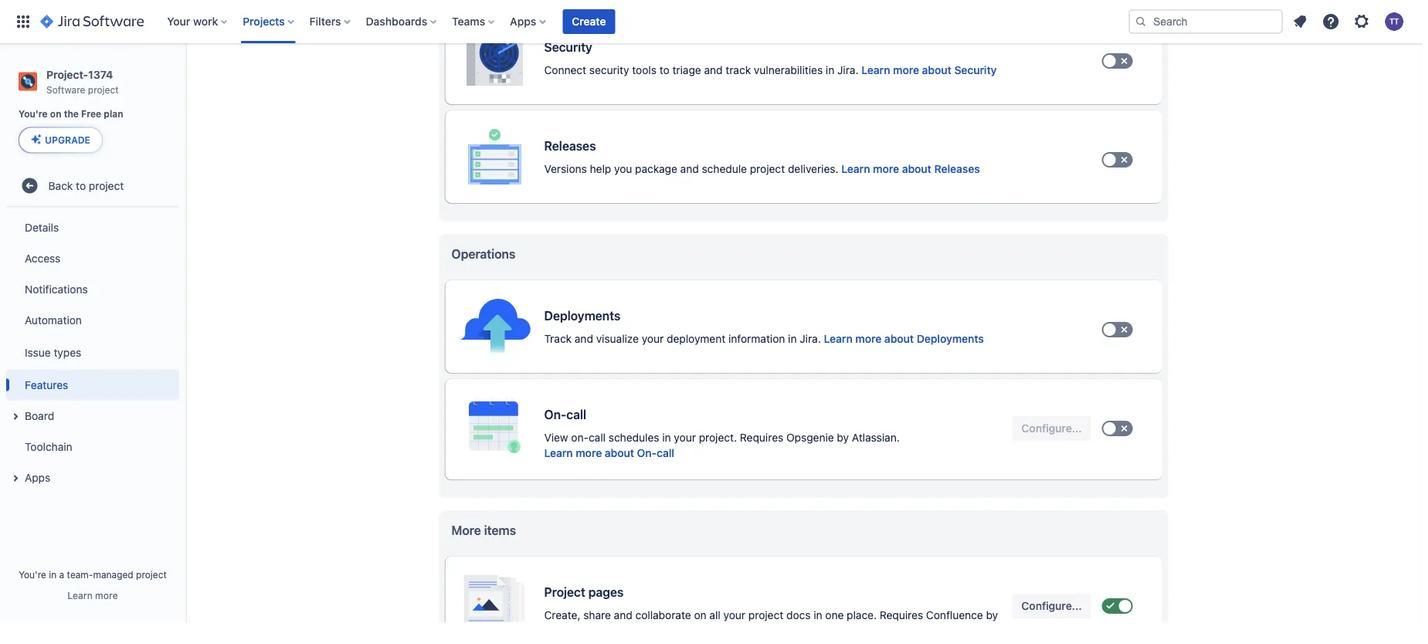 Task type: vqa. For each thing, say whether or not it's contained in the screenshot.
2nd expand image from the bottom of the group containing Details
yes



Task type: describe. For each thing, give the bounding box(es) containing it.
1 horizontal spatial call
[[589, 432, 606, 444]]

security
[[590, 64, 629, 77]]

0 vertical spatial security
[[544, 40, 593, 54]]

tools
[[632, 64, 657, 77]]

1374
[[88, 68, 113, 81]]

access
[[25, 252, 61, 265]]

pages
[[589, 585, 624, 600]]

create,
[[544, 609, 581, 622]]

in right vulnerabilities
[[826, 64, 835, 77]]

features link
[[6, 370, 179, 401]]

triage
[[673, 64, 701, 77]]

create
[[572, 15, 606, 28]]

search image
[[1135, 15, 1148, 28]]

access link
[[6, 243, 179, 274]]

details link
[[6, 212, 179, 243]]

1 vertical spatial jira.
[[800, 333, 821, 345]]

configure... link
[[1013, 594, 1092, 619]]

on-call
[[544, 408, 587, 422]]

expand image
[[6, 408, 25, 426]]

0 vertical spatial on
[[50, 109, 61, 120]]

upgrade
[[45, 135, 90, 146]]

schedule
[[702, 163, 747, 175]]

more inside 'view on-call schedules in your project. requires opsgenie by atlassian. learn more about on-call'
[[576, 447, 602, 460]]

you're in a team-managed project
[[19, 570, 167, 580]]

apps button
[[506, 9, 552, 34]]

plan
[[104, 109, 123, 120]]

board button
[[6, 401, 179, 431]]

in inside 'view on-call schedules in your project. requires opsgenie by atlassian. learn more about on-call'
[[662, 432, 671, 444]]

configure...
[[1022, 600, 1082, 613]]

managed
[[93, 570, 133, 580]]

information
[[729, 333, 785, 345]]

filters
[[310, 15, 341, 28]]

track
[[544, 333, 572, 345]]

projects
[[243, 15, 285, 28]]

settings image
[[1353, 12, 1372, 31]]

details
[[25, 221, 59, 234]]

more
[[452, 524, 481, 538]]

to inside "link"
[[76, 179, 86, 192]]

project right the schedule
[[750, 163, 785, 175]]

toolchain
[[25, 440, 72, 453]]

requires inside create, share and collaborate on all your project docs in one place. requires confluence by
[[880, 609, 924, 622]]

track and visualize your deployment information in jira. learn more about deployments
[[544, 333, 984, 345]]

your profile and settings image
[[1386, 12, 1404, 31]]

project inside "link"
[[89, 179, 124, 192]]

appswitcher icon image
[[14, 12, 32, 31]]

learn inside 'view on-call schedules in your project. requires opsgenie by atlassian. learn more about on-call'
[[544, 447, 573, 460]]

dashboards
[[366, 15, 427, 28]]

0 horizontal spatial on-
[[544, 408, 567, 422]]

0 vertical spatial your
[[642, 333, 664, 345]]

1 horizontal spatial security
[[955, 64, 997, 77]]

in right information
[[788, 333, 797, 345]]

all
[[710, 609, 721, 622]]

deployment
[[667, 333, 726, 345]]

learn more
[[67, 590, 118, 601]]

automation link
[[6, 305, 179, 336]]

0 vertical spatial deployments
[[544, 309, 621, 323]]

dashboards button
[[361, 9, 443, 34]]

requires inside 'view on-call schedules in your project. requires opsgenie by atlassian. learn more about on-call'
[[740, 432, 784, 444]]

software
[[46, 84, 85, 95]]

more inside button
[[95, 590, 118, 601]]

work
[[193, 15, 218, 28]]

versions
[[544, 163, 587, 175]]

learn more about security button
[[862, 63, 997, 78]]

versions help you package and schedule project deliveries. learn more about releases
[[544, 163, 980, 175]]

view on-call schedules in your project. requires opsgenie by atlassian. learn more about on-call
[[544, 432, 900, 460]]

on- inside 'view on-call schedules in your project. requires opsgenie by atlassian. learn more about on-call'
[[637, 447, 657, 460]]

collaborate
[[636, 609, 691, 622]]

issue
[[25, 346, 51, 359]]

1 vertical spatial deployments
[[917, 333, 984, 345]]

you're for you're on the free plan
[[19, 109, 48, 120]]

in inside create, share and collaborate on all your project docs in one place. requires confluence by
[[814, 609, 823, 622]]

your
[[167, 15, 190, 28]]

learn more about releases button
[[842, 162, 980, 177]]

upgrade button
[[19, 128, 102, 152]]

project.
[[699, 432, 737, 444]]

learn more about deployments button
[[824, 332, 984, 347]]

in left a
[[49, 570, 57, 580]]

teams button
[[448, 9, 501, 34]]

team-
[[67, 570, 93, 580]]

place.
[[847, 609, 877, 622]]

project
[[544, 585, 586, 600]]

board
[[25, 410, 54, 422]]

free
[[81, 109, 101, 120]]



Task type: locate. For each thing, give the bounding box(es) containing it.
by right confluence
[[986, 609, 998, 622]]

in right schedules
[[662, 432, 671, 444]]

on- down schedules
[[637, 447, 657, 460]]

1 vertical spatial your
[[674, 432, 696, 444]]

your right all at the bottom
[[724, 609, 746, 622]]

Search field
[[1129, 9, 1284, 34]]

your inside create, share and collaborate on all your project docs in one place. requires confluence by
[[724, 609, 746, 622]]

confluence
[[926, 609, 983, 622]]

you're left a
[[19, 570, 46, 580]]

1 horizontal spatial to
[[660, 64, 670, 77]]

0 horizontal spatial requires
[[740, 432, 784, 444]]

call
[[567, 408, 587, 422], [589, 432, 606, 444], [657, 447, 675, 460]]

to right tools
[[660, 64, 670, 77]]

on-
[[571, 432, 589, 444]]

0 vertical spatial releases
[[544, 139, 596, 153]]

and right 'share'
[[614, 609, 633, 622]]

0 horizontal spatial your
[[642, 333, 664, 345]]

call up 'on-'
[[567, 408, 587, 422]]

view
[[544, 432, 568, 444]]

on- up 'view'
[[544, 408, 567, 422]]

0 horizontal spatial releases
[[544, 139, 596, 153]]

create, share and collaborate on all your project docs in one place. requires confluence by
[[544, 609, 998, 624]]

visualize
[[596, 333, 639, 345]]

you're on the free plan
[[19, 109, 123, 120]]

automation
[[25, 314, 82, 326]]

project inside project-1374 software project
[[88, 84, 119, 95]]

security
[[544, 40, 593, 54], [955, 64, 997, 77]]

schedules
[[609, 432, 660, 444]]

help
[[590, 163, 611, 175]]

apps inside button
[[25, 471, 50, 484]]

notifications link
[[6, 274, 179, 305]]

2 vertical spatial your
[[724, 609, 746, 622]]

1 vertical spatial call
[[589, 432, 606, 444]]

your right visualize
[[642, 333, 664, 345]]

2 horizontal spatial call
[[657, 447, 675, 460]]

0 horizontal spatial by
[[837, 432, 849, 444]]

releases
[[544, 139, 596, 153], [935, 163, 980, 175]]

0 vertical spatial jira.
[[838, 64, 859, 77]]

0 vertical spatial call
[[567, 408, 587, 422]]

your work button
[[162, 9, 234, 34]]

project down 1374
[[88, 84, 119, 95]]

1 vertical spatial releases
[[935, 163, 980, 175]]

you're
[[19, 109, 48, 120], [19, 570, 46, 580]]

jira. right vulnerabilities
[[838, 64, 859, 77]]

to
[[660, 64, 670, 77], [76, 179, 86, 192]]

1 horizontal spatial on-
[[637, 447, 657, 460]]

call up learn more about on-call button
[[589, 432, 606, 444]]

1 horizontal spatial releases
[[935, 163, 980, 175]]

notifications image
[[1291, 12, 1310, 31]]

and right track
[[575, 333, 593, 345]]

toolchain link
[[6, 431, 179, 462]]

you're for you're in a team-managed project
[[19, 570, 46, 580]]

by inside create, share and collaborate on all your project docs in one place. requires confluence by
[[986, 609, 998, 622]]

requires
[[740, 432, 784, 444], [880, 609, 924, 622]]

project right managed
[[136, 570, 167, 580]]

1 vertical spatial requires
[[880, 609, 924, 622]]

project
[[88, 84, 119, 95], [750, 163, 785, 175], [89, 179, 124, 192], [136, 570, 167, 580], [749, 609, 784, 622]]

your work
[[167, 15, 218, 28]]

1 vertical spatial by
[[986, 609, 998, 622]]

vulnerabilities
[[754, 64, 823, 77]]

requires right project. on the bottom of the page
[[740, 432, 784, 444]]

jira software image
[[40, 12, 144, 31], [40, 12, 144, 31]]

features
[[25, 379, 68, 391]]

one
[[826, 609, 844, 622]]

a
[[59, 570, 64, 580]]

on-
[[544, 408, 567, 422], [637, 447, 657, 460]]

your
[[642, 333, 664, 345], [674, 432, 696, 444], [724, 609, 746, 622]]

project-1374 software project
[[46, 68, 119, 95]]

1 horizontal spatial by
[[986, 609, 998, 622]]

1 horizontal spatial jira.
[[838, 64, 859, 77]]

1 vertical spatial to
[[76, 179, 86, 192]]

learn inside button
[[67, 590, 93, 601]]

items
[[484, 524, 516, 538]]

project left docs
[[749, 609, 784, 622]]

track
[[726, 64, 751, 77]]

group containing details
[[6, 207, 179, 498]]

the
[[64, 109, 79, 120]]

share
[[584, 609, 611, 622]]

learn
[[862, 64, 891, 77], [842, 163, 871, 175], [824, 333, 853, 345], [544, 447, 573, 460], [67, 590, 93, 601]]

your left project. on the bottom of the page
[[674, 432, 696, 444]]

1 vertical spatial apps
[[25, 471, 50, 484]]

2 you're from the top
[[19, 570, 46, 580]]

teams
[[452, 15, 485, 28]]

0 horizontal spatial jira.
[[800, 333, 821, 345]]

1 vertical spatial you're
[[19, 570, 46, 580]]

primary element
[[9, 0, 1129, 43]]

more items
[[452, 524, 516, 538]]

1 you're from the top
[[19, 109, 48, 120]]

on
[[50, 109, 61, 120], [694, 609, 707, 622]]

0 vertical spatial by
[[837, 432, 849, 444]]

1 horizontal spatial requires
[[880, 609, 924, 622]]

docs
[[787, 609, 811, 622]]

learn more button
[[67, 590, 118, 602]]

connect security tools to triage and track vulnerabilities in jira. learn more about security
[[544, 64, 997, 77]]

apps down toolchain
[[25, 471, 50, 484]]

jira.
[[838, 64, 859, 77], [800, 333, 821, 345]]

apps right teams dropdown button
[[510, 15, 537, 28]]

0 vertical spatial apps
[[510, 15, 537, 28]]

apps inside dropdown button
[[510, 15, 537, 28]]

project inside create, share and collaborate on all your project docs in one place. requires confluence by
[[749, 609, 784, 622]]

1 vertical spatial on-
[[637, 447, 657, 460]]

by inside 'view on-call schedules in your project. requires opsgenie by atlassian. learn more about on-call'
[[837, 432, 849, 444]]

1 horizontal spatial your
[[674, 432, 696, 444]]

projects button
[[238, 9, 300, 34]]

and
[[704, 64, 723, 77], [681, 163, 699, 175], [575, 333, 593, 345], [614, 609, 633, 622]]

and inside create, share and collaborate on all your project docs in one place. requires confluence by
[[614, 609, 633, 622]]

jira. right information
[[800, 333, 821, 345]]

1 horizontal spatial apps
[[510, 15, 537, 28]]

deliveries.
[[788, 163, 839, 175]]

project-
[[46, 68, 88, 81]]

0 horizontal spatial security
[[544, 40, 593, 54]]

on inside create, share and collaborate on all your project docs in one place. requires confluence by
[[694, 609, 707, 622]]

connect
[[544, 64, 587, 77]]

issue types link
[[6, 336, 179, 370]]

group
[[6, 207, 179, 498]]

1 horizontal spatial on
[[694, 609, 707, 622]]

in left one
[[814, 609, 823, 622]]

package
[[635, 163, 678, 175]]

to right back
[[76, 179, 86, 192]]

0 vertical spatial you're
[[19, 109, 48, 120]]

2 horizontal spatial your
[[724, 609, 746, 622]]

types
[[54, 346, 81, 359]]

0 horizontal spatial deployments
[[544, 309, 621, 323]]

0 horizontal spatial call
[[567, 408, 587, 422]]

operations
[[452, 247, 516, 262]]

by right the opsgenie
[[837, 432, 849, 444]]

0 vertical spatial requires
[[740, 432, 784, 444]]

about
[[922, 64, 952, 77], [902, 163, 932, 175], [885, 333, 914, 345], [605, 447, 634, 460]]

back to project
[[48, 179, 124, 192]]

notifications
[[25, 283, 88, 296]]

in
[[826, 64, 835, 77], [788, 333, 797, 345], [662, 432, 671, 444], [49, 570, 57, 580], [814, 609, 823, 622]]

atlassian.
[[852, 432, 900, 444]]

1 vertical spatial on
[[694, 609, 707, 622]]

project up the details "link" on the left top
[[89, 179, 124, 192]]

help image
[[1322, 12, 1341, 31]]

on left all at the bottom
[[694, 609, 707, 622]]

1 horizontal spatial deployments
[[917, 333, 984, 345]]

and right package
[[681, 163, 699, 175]]

expand image
[[6, 469, 25, 488]]

0 vertical spatial to
[[660, 64, 670, 77]]

0 horizontal spatial on
[[50, 109, 61, 120]]

requires right "place."
[[880, 609, 924, 622]]

call down schedules
[[657, 447, 675, 460]]

deployments
[[544, 309, 621, 323], [917, 333, 984, 345]]

and left track
[[704, 64, 723, 77]]

project pages
[[544, 585, 624, 600]]

0 vertical spatial on-
[[544, 408, 567, 422]]

about inside 'view on-call schedules in your project. requires opsgenie by atlassian. learn more about on-call'
[[605, 447, 634, 460]]

back to project link
[[6, 170, 179, 201]]

2 vertical spatial call
[[657, 447, 675, 460]]

0 horizontal spatial apps
[[25, 471, 50, 484]]

your inside 'view on-call schedules in your project. requires opsgenie by atlassian. learn more about on-call'
[[674, 432, 696, 444]]

banner
[[0, 0, 1423, 43]]

sidebar navigation image
[[168, 62, 202, 93]]

you're up upgrade button
[[19, 109, 48, 120]]

opsgenie
[[787, 432, 834, 444]]

apps
[[510, 15, 537, 28], [25, 471, 50, 484]]

apps button
[[6, 462, 179, 493]]

0 horizontal spatial to
[[76, 179, 86, 192]]

on left the the
[[50, 109, 61, 120]]

back
[[48, 179, 73, 192]]

learn more about on-call button
[[544, 446, 675, 461]]

1 vertical spatial security
[[955, 64, 997, 77]]

banner containing your work
[[0, 0, 1423, 43]]

issue types
[[25, 346, 81, 359]]

create button
[[563, 9, 615, 34]]

you
[[614, 163, 632, 175]]



